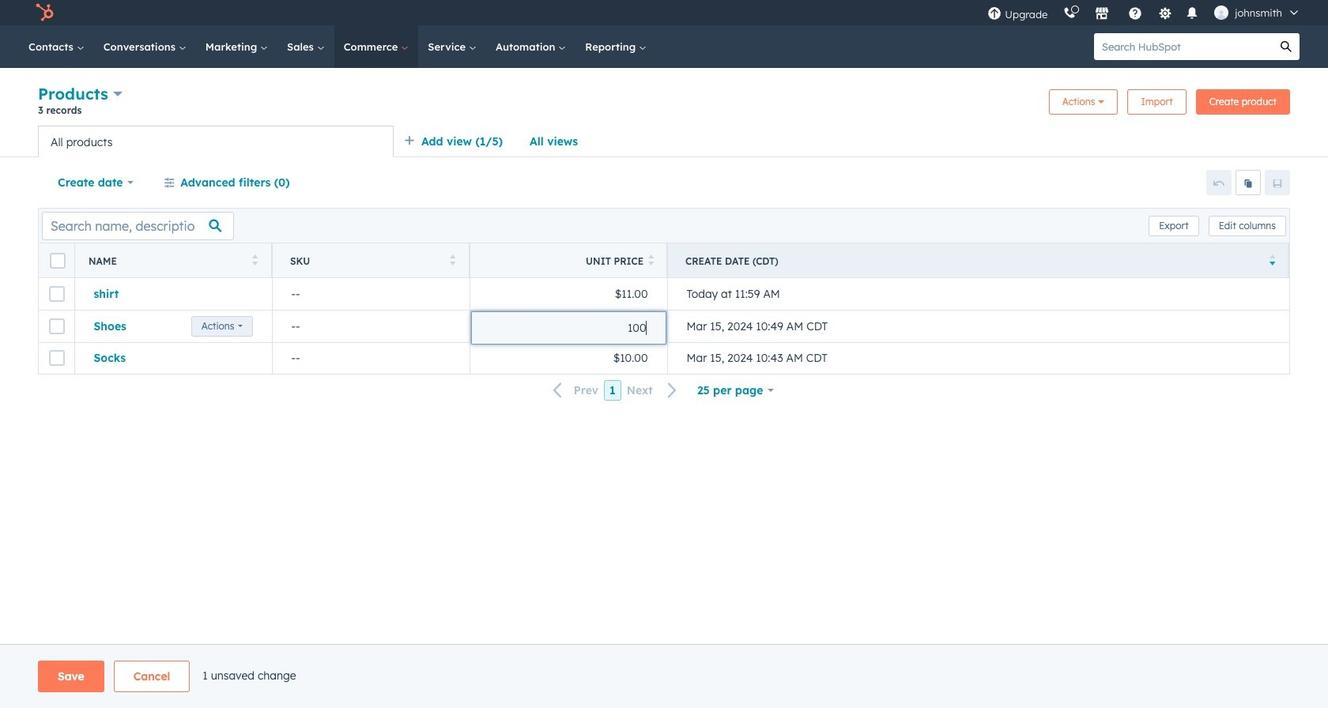 Task type: vqa. For each thing, say whether or not it's contained in the screenshot.
James Peterson ICON
no



Task type: describe. For each thing, give the bounding box(es) containing it.
marketplaces image
[[1095, 7, 1109, 21]]

press to sort. image
[[648, 254, 654, 265]]

Search name, description, or SKU search field
[[42, 211, 234, 240]]

1 press to sort. image from the left
[[252, 254, 258, 265]]

john smith image
[[1214, 6, 1229, 20]]

descending sort. press to sort ascending. image
[[1269, 254, 1275, 265]]

1 press to sort. element from the left
[[252, 254, 258, 268]]

2 press to sort. element from the left
[[449, 254, 455, 268]]

3 press to sort. element from the left
[[648, 254, 654, 268]]

-- text field
[[491, 319, 646, 336]]



Task type: locate. For each thing, give the bounding box(es) containing it.
press to sort. image
[[252, 254, 258, 265], [449, 254, 455, 265]]

0 horizontal spatial press to sort. element
[[252, 254, 258, 268]]

menu
[[980, 0, 1309, 25]]

page section element
[[0, 661, 1328, 692]]

banner
[[38, 82, 1290, 126]]

2 horizontal spatial press to sort. element
[[648, 254, 654, 268]]

press to sort. element
[[252, 254, 258, 268], [449, 254, 455, 268], [648, 254, 654, 268]]

0 horizontal spatial press to sort. image
[[252, 254, 258, 265]]

1 horizontal spatial press to sort. element
[[449, 254, 455, 268]]

descending sort. press to sort ascending. element
[[1269, 254, 1275, 268]]

2 press to sort. image from the left
[[449, 254, 455, 265]]

Search HubSpot search field
[[1094, 33, 1273, 60]]

pagination navigation
[[544, 380, 687, 401]]

1 horizontal spatial press to sort. image
[[449, 254, 455, 265]]



